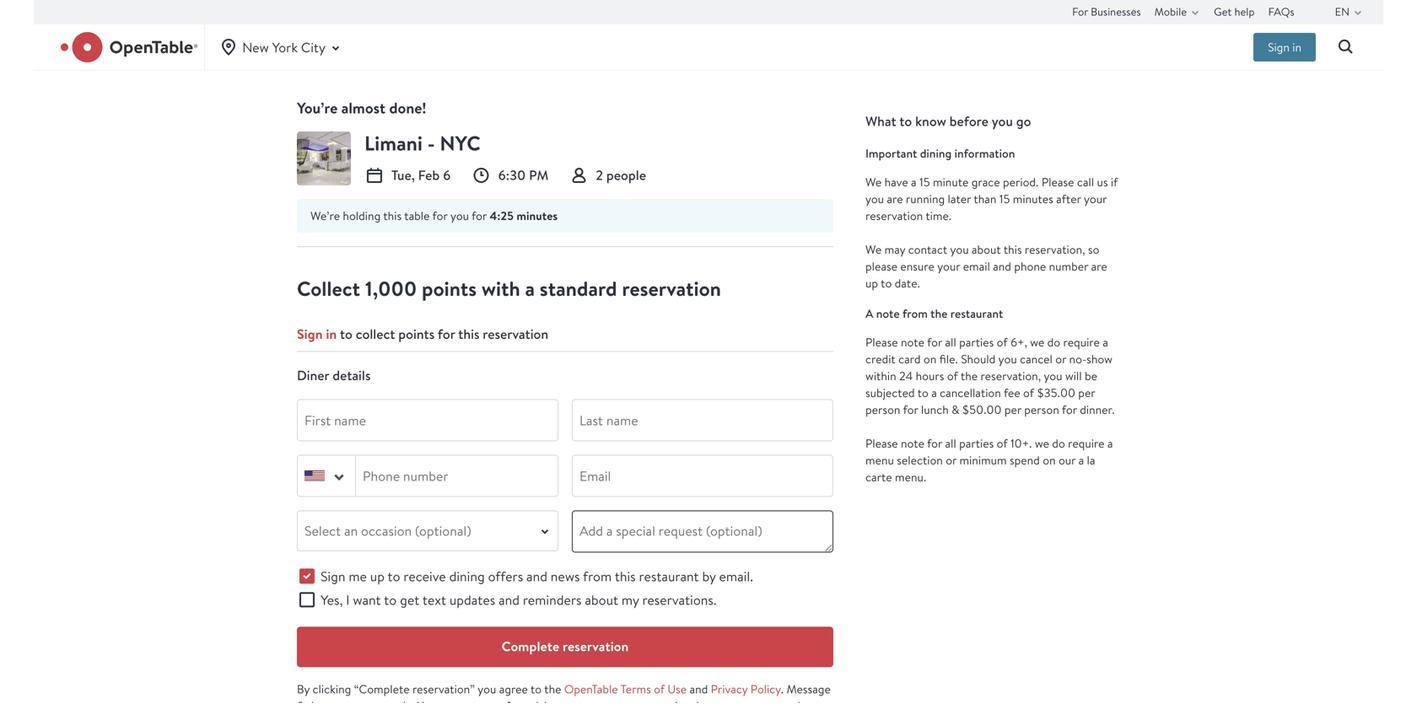 Task type: locate. For each thing, give the bounding box(es) containing it.
a down dinner.
[[1108, 436, 1113, 451]]

reservation, up number
[[1025, 242, 1085, 257]]

0 horizontal spatial minutes
[[517, 208, 558, 224]]

1 horizontal spatial sign in button
[[1254, 33, 1316, 62]]

your for . message & data rates may apply. you can opt out of receiving text messages at any time in your account settings o
[[708, 698, 731, 704]]

your down privacy
[[708, 698, 731, 704]]

time
[[670, 698, 694, 704]]

of inside . message & data rates may apply. you can opt out of receiving text messages at any time in your account settings o
[[499, 698, 510, 704]]

get help button
[[1214, 0, 1255, 24]]

collect 1,000 points with a standard reservation
[[297, 275, 721, 303]]

& down the by on the bottom of the page
[[297, 698, 305, 704]]

2 horizontal spatial the
[[961, 368, 978, 384]]

parties up minimum
[[959, 436, 994, 451]]

1 person from the left
[[866, 402, 901, 418]]

selection
[[897, 453, 943, 468]]

-
[[428, 129, 435, 157]]

we inside we have a 15 minute grace period. please call us if you are running later than 15 minutes after your reservation time.
[[866, 174, 882, 190]]

call
[[1077, 174, 1094, 190]]

i
[[346, 591, 350, 609]]

by
[[702, 568, 716, 585]]

for
[[432, 208, 448, 224], [472, 208, 487, 224], [438, 325, 455, 343], [927, 335, 942, 350], [903, 402, 918, 418], [1062, 402, 1077, 418], [927, 436, 942, 451]]

2 all from the top
[[945, 436, 956, 451]]

do up our
[[1052, 436, 1065, 451]]

0 vertical spatial note
[[876, 306, 900, 322]]

0 vertical spatial please
[[1042, 174, 1074, 190]]

note up selection
[[901, 436, 925, 451]]

1 vertical spatial we
[[866, 242, 882, 257]]

1 vertical spatial the
[[961, 368, 978, 384]]

we inside we may contact you about this reservation, so please ensure your email and phone number are up to date.
[[866, 242, 882, 257]]

of down agree
[[499, 698, 510, 704]]

0 vertical spatial from
[[903, 306, 928, 322]]

reservation inside button
[[563, 638, 629, 656]]

of left 10+.
[[997, 436, 1008, 451]]

0 vertical spatial do
[[1048, 335, 1061, 350]]

0 horizontal spatial 15
[[920, 174, 930, 190]]

0 vertical spatial in
[[1293, 39, 1302, 55]]

in right time
[[696, 698, 706, 704]]

please up credit
[[866, 335, 898, 350]]

1 horizontal spatial minutes
[[1013, 191, 1054, 207]]

of up any
[[654, 682, 665, 697]]

1 vertical spatial sign
[[297, 325, 323, 343]]

may up please on the right
[[885, 242, 906, 257]]

minutes down period. on the top right of the page
[[1013, 191, 1054, 207]]

we left have
[[866, 174, 882, 190]]

0 horizontal spatial per
[[1005, 402, 1022, 418]]

sign for sign me up to receive dining offers and news from this restaurant by email.
[[321, 568, 345, 585]]

24
[[899, 368, 913, 384]]

the up 'file.'
[[931, 306, 948, 322]]

1 horizontal spatial person
[[1024, 402, 1059, 418]]

6:30
[[498, 166, 526, 184]]

0 vertical spatial all
[[945, 335, 956, 350]]

1 vertical spatial may
[[361, 698, 382, 704]]

2 we from the top
[[866, 242, 882, 257]]

0 vertical spatial we
[[866, 174, 882, 190]]

you left 4:25
[[450, 208, 469, 224]]

your down contact
[[937, 259, 960, 274]]

data
[[308, 698, 330, 704]]

1 horizontal spatial text
[[563, 698, 583, 704]]

the up cancellation
[[961, 368, 978, 384]]

than
[[974, 191, 997, 207]]

reservation inside we have a 15 minute grace period. please call us if you are running later than 15 minutes after your reservation time.
[[866, 208, 923, 224]]

0 horizontal spatial on
[[924, 351, 937, 367]]

after
[[1056, 191, 1081, 207]]

may
[[885, 242, 906, 257], [361, 698, 382, 704]]

& inside please note for all parties of 6+, we do require a credit card on file. should you cancel or no-show within 24 hours of the reservation, you will be subjected to a cancellation fee of $35.00 per person for lunch  & $50.00 per person for dinner. please note for all parties of 10+. we do require a menu selection or minimum spend on our a la carte menu.
[[952, 402, 960, 418]]

standard
[[540, 275, 617, 303]]

person down the subjected
[[866, 402, 901, 418]]

on up hours
[[924, 351, 937, 367]]

before
[[950, 112, 989, 130]]

require up la
[[1068, 436, 1105, 451]]

this up phone
[[1004, 242, 1022, 257]]

dining up minute
[[920, 146, 952, 162]]

for up 'file.'
[[927, 335, 942, 350]]

reservation, inside we may contact you about this reservation, so please ensure your email and phone number are up to date.
[[1025, 242, 1085, 257]]

text
[[423, 591, 446, 609], [563, 698, 583, 704]]

per down fee
[[1005, 402, 1022, 418]]

new
[[242, 38, 269, 56]]

know
[[915, 112, 946, 130]]

on
[[924, 351, 937, 367], [1043, 453, 1056, 468]]

this inside we may contact you about this reservation, so please ensure your email and phone number are up to date.
[[1004, 242, 1022, 257]]

please inside we have a 15 minute grace period. please call us if you are running later than 15 minutes after your reservation time.
[[1042, 174, 1074, 190]]

are
[[887, 191, 903, 207], [1091, 259, 1107, 274]]

points right collect
[[398, 325, 435, 343]]

note up card
[[901, 335, 925, 350]]

1 horizontal spatial up
[[866, 275, 878, 291]]

please
[[1042, 174, 1074, 190], [866, 335, 898, 350], [866, 436, 898, 451]]

are down have
[[887, 191, 903, 207]]

for businesses
[[1072, 4, 1141, 19]]

person
[[866, 402, 901, 418], [1024, 402, 1059, 418]]

0 vertical spatial or
[[1056, 351, 1067, 367]]

1 vertical spatial dining
[[449, 568, 485, 585]]

your inside . message & data rates may apply. you can opt out of receiving text messages at any time in your account settings o
[[708, 698, 731, 704]]

reservation,
[[1025, 242, 1085, 257], [981, 368, 1041, 384]]

you're
[[297, 97, 338, 119]]

1 horizontal spatial from
[[903, 306, 928, 322]]

Last name text field
[[573, 400, 833, 441]]

reservations.
[[642, 591, 717, 609]]

reservation"
[[413, 682, 475, 697]]

minutes right 4:25
[[517, 208, 558, 224]]

0 vertical spatial parties
[[959, 335, 994, 350]]

you down important at the top right of the page
[[866, 191, 884, 207]]

0 vertical spatial restaurant
[[951, 306, 1003, 322]]

will
[[1065, 368, 1082, 384]]

0 horizontal spatial about
[[585, 591, 618, 609]]

information
[[955, 146, 1015, 162]]

sign down the faqs button
[[1268, 39, 1290, 55]]

2 vertical spatial note
[[901, 436, 925, 451]]

15 right than
[[1000, 191, 1010, 207]]

a right have
[[911, 174, 917, 190]]

1 vertical spatial note
[[901, 335, 925, 350]]

holding
[[343, 208, 381, 224]]

to down hours
[[918, 385, 929, 401]]

up down please on the right
[[866, 275, 878, 291]]

0 vertical spatial may
[[885, 242, 906, 257]]

0 vertical spatial dining
[[920, 146, 952, 162]]

0 vertical spatial sign
[[1268, 39, 1290, 55]]

0 horizontal spatial sign in button
[[297, 325, 337, 343]]

the
[[931, 306, 948, 322], [961, 368, 978, 384], [544, 682, 561, 697]]

1 vertical spatial parties
[[959, 436, 994, 451]]

1 horizontal spatial may
[[885, 242, 906, 257]]

in up diner details
[[326, 325, 337, 343]]

you left go
[[992, 112, 1013, 130]]

please up 'menu'
[[866, 436, 898, 451]]

new york city
[[242, 38, 326, 56]]

0 vertical spatial per
[[1078, 385, 1095, 401]]

1 vertical spatial text
[[563, 698, 583, 704]]

may down "complete
[[361, 698, 382, 704]]

this left table
[[383, 208, 402, 224]]

card
[[899, 351, 921, 367]]

2 vertical spatial in
[[696, 698, 706, 704]]

0 vertical spatial minutes
[[1013, 191, 1054, 207]]

to inside please note for all parties of 6+, we do require a credit card on file. should you cancel or no-show within 24 hours of the reservation, you will be subjected to a cancellation fee of $35.00 per person for lunch  & $50.00 per person for dinner. please note for all parties of 10+. we do require a menu selection or minimum spend on our a la carte menu.
[[918, 385, 929, 401]]

show
[[1087, 351, 1113, 367]]

0 horizontal spatial in
[[326, 325, 337, 343]]

please up after at the top
[[1042, 174, 1074, 190]]

rates
[[333, 698, 358, 704]]

1,000
[[365, 275, 417, 303]]

text right get at the bottom of the page
[[423, 591, 446, 609]]

1 horizontal spatial &
[[952, 402, 960, 418]]

for left 4:25
[[472, 208, 487, 224]]

news
[[551, 568, 580, 585]]

from down date.
[[903, 306, 928, 322]]

me
[[349, 568, 367, 585]]

1 vertical spatial reservation,
[[981, 368, 1041, 384]]

mobile button
[[1155, 0, 1206, 24]]

1 horizontal spatial or
[[1056, 351, 1067, 367]]

sign in button up diner
[[297, 325, 337, 343]]

1 horizontal spatial are
[[1091, 259, 1107, 274]]

1 vertical spatial are
[[1091, 259, 1107, 274]]

1 vertical spatial about
[[585, 591, 618, 609]]

carte
[[866, 469, 892, 485]]

1 vertical spatial in
[[326, 325, 337, 343]]

1 vertical spatial sign in button
[[297, 325, 337, 343]]

you inside we have a 15 minute grace period. please call us if you are running later than 15 minutes after your reservation time.
[[866, 191, 884, 207]]

1 horizontal spatial dining
[[920, 146, 952, 162]]

1 we from the top
[[866, 174, 882, 190]]

restaurant
[[951, 306, 1003, 322], [639, 568, 699, 585]]

1 vertical spatial require
[[1068, 436, 1105, 451]]

yes,
[[321, 591, 343, 609]]

0 horizontal spatial may
[[361, 698, 382, 704]]

.
[[781, 682, 784, 697]]

0 vertical spatial &
[[952, 402, 960, 418]]

do up cancel
[[1048, 335, 1061, 350]]

0 horizontal spatial person
[[866, 402, 901, 418]]

to inside we may contact you about this reservation, so please ensure your email and phone number are up to date.
[[881, 275, 892, 291]]

to down please on the right
[[881, 275, 892, 291]]

agree
[[499, 682, 528, 697]]

0 horizontal spatial or
[[946, 453, 957, 468]]

1 vertical spatial your
[[937, 259, 960, 274]]

points left with
[[422, 275, 477, 303]]

0 horizontal spatial &
[[297, 698, 305, 704]]

1 horizontal spatial per
[[1078, 385, 1095, 401]]

up right me
[[370, 568, 385, 585]]

sign for sign in to collect points for this reservation
[[297, 325, 323, 343]]

1 horizontal spatial about
[[972, 242, 1001, 257]]

complete
[[502, 638, 559, 656]]

1 horizontal spatial in
[[696, 698, 706, 704]]

a inside we have a 15 minute grace period. please call us if you are running later than 15 minutes after your reservation time.
[[911, 174, 917, 190]]

0 horizontal spatial from
[[583, 568, 612, 585]]

0 vertical spatial reservation,
[[1025, 242, 1085, 257]]

your down "us"
[[1084, 191, 1107, 207]]

we right 10+.
[[1035, 436, 1049, 451]]

0 vertical spatial about
[[972, 242, 1001, 257]]

1 vertical spatial up
[[370, 568, 385, 585]]

15 up running
[[920, 174, 930, 190]]

your for we have a 15 minute grace period. please call us if you are running later than 15 minutes after your reservation time.
[[1084, 191, 1107, 207]]

person down $35.00
[[1024, 402, 1059, 418]]

what to know before you go
[[866, 112, 1031, 130]]

you up out
[[478, 682, 496, 697]]

on left our
[[1043, 453, 1056, 468]]

people
[[606, 166, 646, 184]]

the up receiving
[[544, 682, 561, 697]]

done!
[[389, 97, 426, 119]]

about inside we may contact you about this reservation, so please ensure your email and phone number are up to date.
[[972, 242, 1001, 257]]

per down be
[[1078, 385, 1095, 401]]

0 vertical spatial your
[[1084, 191, 1107, 207]]

0 horizontal spatial your
[[708, 698, 731, 704]]

1 vertical spatial &
[[297, 698, 305, 704]]

all
[[945, 335, 956, 350], [945, 436, 956, 451]]

tue,
[[391, 166, 415, 184]]

2 horizontal spatial your
[[1084, 191, 1107, 207]]

0 vertical spatial 15
[[920, 174, 930, 190]]

important
[[866, 146, 917, 162]]

to right the what
[[900, 112, 912, 130]]

in for sign in
[[1293, 39, 1302, 55]]

you
[[417, 698, 436, 704]]

be
[[1085, 368, 1098, 384]]

1 horizontal spatial on
[[1043, 453, 1056, 468]]

1 horizontal spatial restaurant
[[951, 306, 1003, 322]]

or right selection
[[946, 453, 957, 468]]

minimum
[[960, 453, 1007, 468]]

cancel
[[1020, 351, 1053, 367]]

for right collect
[[438, 325, 455, 343]]

0 vertical spatial are
[[887, 191, 903, 207]]

do
[[1048, 335, 1061, 350], [1052, 436, 1065, 451]]

1 vertical spatial we
[[1035, 436, 1049, 451]]

by
[[297, 682, 310, 697]]

require up no-
[[1063, 335, 1100, 350]]

2 horizontal spatial in
[[1293, 39, 1302, 55]]

a up lunch
[[932, 385, 937, 401]]

you inside we're holding this table for you for 4:25 minutes
[[450, 208, 469, 224]]

we up cancel
[[1030, 335, 1045, 350]]

of right fee
[[1023, 385, 1034, 401]]

parties up should
[[959, 335, 994, 350]]

1 vertical spatial all
[[945, 436, 956, 451]]

at
[[638, 698, 648, 704]]

from right news
[[583, 568, 612, 585]]

phone
[[1014, 259, 1046, 274]]

0 vertical spatial up
[[866, 275, 878, 291]]

sign up yes,
[[321, 568, 345, 585]]

sign up diner
[[297, 325, 323, 343]]

businesses
[[1091, 4, 1141, 19]]

1 vertical spatial minutes
[[517, 208, 558, 224]]

city
[[301, 38, 326, 56]]

may inside we may contact you about this reservation, so please ensure your email and phone number are up to date.
[[885, 242, 906, 257]]

a
[[911, 174, 917, 190], [525, 275, 535, 303], [1103, 335, 1108, 350], [932, 385, 937, 401], [1108, 436, 1113, 451], [1079, 453, 1084, 468]]

0 horizontal spatial the
[[544, 682, 561, 697]]

2 vertical spatial your
[[708, 698, 731, 704]]

in down the faqs button
[[1293, 39, 1302, 55]]

restaurant up should
[[951, 306, 1003, 322]]

this inside we're holding this table for you for 4:25 minutes
[[383, 208, 402, 224]]

limani - nyc
[[364, 129, 481, 157]]

you down the 6+,
[[999, 351, 1017, 367]]

10+.
[[1011, 436, 1032, 451]]

of left the 6+,
[[997, 335, 1008, 350]]

0 horizontal spatial text
[[423, 591, 446, 609]]

points
[[422, 275, 477, 303], [398, 325, 435, 343]]

and right email at the top of page
[[993, 259, 1011, 274]]

apply.
[[385, 698, 414, 704]]

1 horizontal spatial your
[[937, 259, 960, 274]]

& right lunch
[[952, 402, 960, 418]]

reservation, up fee
[[981, 368, 1041, 384]]

about up email at the top of page
[[972, 242, 1001, 257]]

we're holding this table for you for 4:25 minutes
[[310, 208, 558, 224]]

almost
[[341, 97, 386, 119]]

and inside we may contact you about this reservation, so please ensure your email and phone number are up to date.
[[993, 259, 1011, 274]]

1 horizontal spatial 15
[[1000, 191, 1010, 207]]

0 horizontal spatial are
[[887, 191, 903, 207]]

or left no-
[[1056, 351, 1067, 367]]

1 vertical spatial please
[[866, 335, 898, 350]]

yes, i want to get text updates and reminders about my reservations.
[[321, 591, 717, 609]]

are down 'so'
[[1091, 259, 1107, 274]]

restaurant up reservations.
[[639, 568, 699, 585]]

dining up updates
[[449, 568, 485, 585]]

2 vertical spatial sign
[[321, 568, 345, 585]]

text down opentable
[[563, 698, 583, 704]]

your inside we have a 15 minute grace period. please call us if you are running later than 15 minutes after your reservation time.
[[1084, 191, 1107, 207]]

1 vertical spatial from
[[583, 568, 612, 585]]

note right a
[[876, 306, 900, 322]]

we
[[866, 174, 882, 190], [866, 242, 882, 257]]

we up please on the right
[[866, 242, 882, 257]]

1 parties from the top
[[959, 335, 994, 350]]

sign in button down the faqs button
[[1254, 33, 1316, 62]]

and
[[993, 259, 1011, 274], [526, 568, 547, 585], [499, 591, 520, 609], [690, 682, 708, 697]]



Task type: describe. For each thing, give the bounding box(es) containing it.
a note from the restaurant
[[866, 306, 1003, 322]]

if
[[1111, 174, 1118, 190]]

should
[[961, 351, 996, 367]]

grace
[[972, 174, 1000, 190]]

sign for sign in
[[1268, 39, 1290, 55]]

up inside we may contact you about this reservation, so please ensure your email and phone number are up to date.
[[866, 275, 878, 291]]

for right table
[[432, 208, 448, 224]]

for up selection
[[927, 436, 942, 451]]

0 vertical spatial points
[[422, 275, 477, 303]]

our
[[1059, 453, 1076, 468]]

0 horizontal spatial up
[[370, 568, 385, 585]]

fee
[[1004, 385, 1021, 401]]

1 vertical spatial do
[[1052, 436, 1065, 451]]

for left lunch
[[903, 402, 918, 418]]

Email email field
[[573, 456, 833, 496]]

to up get at the bottom of the page
[[388, 568, 400, 585]]

are inside we may contact you about this reservation, so please ensure your email and phone number are up to date.
[[1091, 259, 1107, 274]]

text inside . message & data rates may apply. you can opt out of receiving text messages at any time in your account settings o
[[563, 698, 583, 704]]

note for from
[[876, 306, 900, 322]]

0 vertical spatial we
[[1030, 335, 1045, 350]]

faqs
[[1268, 4, 1295, 19]]

what
[[866, 112, 897, 130]]

by clicking "complete reservation" you agree to the opentable terms of use and privacy policy
[[297, 682, 781, 697]]

to up receiving
[[531, 682, 542, 697]]

want
[[353, 591, 381, 609]]

note for for
[[901, 335, 925, 350]]

4:25
[[490, 208, 514, 224]]

settings
[[778, 698, 818, 704]]

ensure
[[900, 259, 935, 274]]

6
[[443, 166, 451, 184]]

for businesses button
[[1072, 0, 1141, 24]]

Add a special request (optional) text field
[[573, 512, 833, 552]]

get
[[1214, 4, 1232, 19]]

2 people
[[596, 166, 646, 184]]

in inside . message & data rates may apply. you can opt out of receiving text messages at any time in your account settings o
[[696, 698, 706, 704]]

reminders
[[523, 591, 582, 609]]

help
[[1235, 4, 1255, 19]]

new york city button
[[219, 24, 346, 70]]

search icon image
[[1336, 37, 1357, 57]]

receive
[[404, 568, 446, 585]]

within
[[866, 368, 897, 384]]

and up reminders
[[526, 568, 547, 585]]

important dining information
[[866, 146, 1015, 162]]

1 all from the top
[[945, 335, 956, 350]]

1 vertical spatial 15
[[1000, 191, 1010, 207]]

you up $35.00
[[1044, 368, 1063, 384]]

running
[[906, 191, 945, 207]]

credit
[[866, 351, 896, 367]]

can
[[438, 698, 456, 704]]

go
[[1016, 112, 1031, 130]]

us
[[1097, 174, 1108, 190]]

we have a 15 minute grace period. please call us if you are running later than 15 minutes after your reservation time.
[[866, 174, 1118, 224]]

and down offers
[[499, 591, 520, 609]]

the inside please note for all parties of 6+, we do require a credit card on file. should you cancel or no-show within 24 hours of the reservation, you will be subjected to a cancellation fee of $35.00 per person for lunch  & $50.00 per person for dinner. please note for all parties of 10+. we do require a menu selection or minimum spend on our a la carte menu.
[[961, 368, 978, 384]]

a left la
[[1079, 453, 1084, 468]]

2 vertical spatial please
[[866, 436, 898, 451]]

"complete
[[354, 682, 410, 697]]

minutes inside we have a 15 minute grace period. please call us if you are running later than 15 minutes after your reservation time.
[[1013, 191, 1054, 207]]

offers
[[488, 568, 523, 585]]

opentable
[[564, 682, 618, 697]]

opentable terms of use link
[[564, 682, 687, 697]]

0 horizontal spatial dining
[[449, 568, 485, 585]]

no-
[[1069, 351, 1087, 367]]

a
[[866, 306, 873, 322]]

details
[[333, 366, 371, 385]]

subjected
[[866, 385, 915, 401]]

may inside . message & data rates may apply. you can opt out of receiving text messages at any time in your account settings o
[[361, 698, 382, 704]]

1 vertical spatial per
[[1005, 402, 1022, 418]]

out
[[479, 698, 497, 704]]

we're
[[310, 208, 340, 224]]

First name text field
[[298, 400, 558, 441]]

have
[[885, 174, 908, 190]]

minute
[[933, 174, 969, 190]]

email
[[963, 259, 990, 274]]

2 person from the left
[[1024, 402, 1059, 418]]

1 vertical spatial on
[[1043, 453, 1056, 468]]

$35.00
[[1037, 385, 1076, 401]]

message
[[787, 682, 831, 697]]

sign in to collect points for this reservation
[[297, 325, 549, 343]]

& inside . message & data rates may apply. you can opt out of receiving text messages at any time in your account settings o
[[297, 698, 305, 704]]

policy
[[751, 682, 781, 697]]

you're almost done! element
[[297, 97, 834, 119]]

en
[[1335, 4, 1350, 19]]

for down $35.00
[[1062, 402, 1077, 418]]

opentable logo image
[[61, 32, 198, 62]]

1 vertical spatial restaurant
[[639, 568, 699, 585]]

and up time
[[690, 682, 708, 697]]

your inside we may contact you about this reservation, so please ensure your email and phone number are up to date.
[[937, 259, 960, 274]]

reservation, inside please note for all parties of 6+, we do require a credit card on file. should you cancel or no-show within 24 hours of the reservation, you will be subjected to a cancellation fee of $35.00 per person for lunch  & $50.00 per person for dinner. please note for all parties of 10+. we do require a menu selection or minimum spend on our a la carte menu.
[[981, 368, 1041, 384]]

this down collect 1,000 points with a standard reservation
[[458, 325, 480, 343]]

get
[[400, 591, 420, 609]]

sign me up to receive dining offers and news from this restaurant by email.
[[321, 568, 753, 585]]

en button
[[1335, 0, 1368, 24]]

collect
[[297, 275, 360, 303]]

Phone number telephone field
[[356, 456, 558, 496]]

privacy
[[711, 682, 748, 697]]

are inside we have a 15 minute grace period. please call us if you are running later than 15 minutes after your reservation time.
[[887, 191, 903, 207]]

0 vertical spatial require
[[1063, 335, 1100, 350]]

you're almost done!
[[297, 97, 426, 119]]

we for we have a 15 minute grace period. please call us if you are running later than 15 minutes after your reservation time.
[[866, 174, 882, 190]]

of down 'file.'
[[947, 368, 958, 384]]

later
[[948, 191, 971, 207]]

to left get at the bottom of the page
[[384, 591, 397, 609]]

menu.
[[895, 469, 927, 485]]

2 parties from the top
[[959, 436, 994, 451]]

please note for all parties of 6+, we do require a credit card on file. should you cancel or no-show within 24 hours of the reservation, you will be subjected to a cancellation fee of $35.00 per person for lunch  & $50.00 per person for dinner. please note for all parties of 10+. we do require a menu selection or minimum spend on our a la carte menu.
[[866, 335, 1115, 485]]

to left collect
[[340, 325, 353, 343]]

1 vertical spatial or
[[946, 453, 957, 468]]

dinner.
[[1080, 402, 1115, 418]]

0 vertical spatial sign in button
[[1254, 33, 1316, 62]]

1 vertical spatial points
[[398, 325, 435, 343]]

messages
[[586, 698, 635, 704]]

menu
[[866, 453, 894, 468]]

a up show on the right of page
[[1103, 335, 1108, 350]]

in for sign in to collect points for this reservation
[[326, 325, 337, 343]]

1 horizontal spatial the
[[931, 306, 948, 322]]

my
[[622, 591, 639, 609]]

time.
[[926, 208, 952, 224]]

6:30 pm
[[498, 166, 549, 184]]

file.
[[940, 351, 958, 367]]

get help
[[1214, 4, 1255, 19]]

complete reservation
[[502, 638, 629, 656]]

. message & data rates may apply. you can opt out of receiving text messages at any time in your account settings o
[[297, 682, 832, 704]]

we for we may contact you about this reservation, so please ensure your email and phone number are up to date.
[[866, 242, 882, 257]]

hours
[[916, 368, 944, 384]]

for
[[1072, 4, 1088, 19]]

opt
[[459, 698, 477, 704]]

a right with
[[525, 275, 535, 303]]

nyc
[[440, 129, 481, 157]]

diner
[[297, 366, 329, 385]]

so
[[1088, 242, 1100, 257]]

this up my
[[615, 568, 636, 585]]

please
[[866, 259, 898, 274]]

period.
[[1003, 174, 1039, 190]]

2 vertical spatial the
[[544, 682, 561, 697]]

you inside we may contact you about this reservation, so please ensure your email and phone number are up to date.
[[950, 242, 969, 257]]

0 vertical spatial on
[[924, 351, 937, 367]]

6+,
[[1011, 335, 1027, 350]]



Task type: vqa. For each thing, say whether or not it's contained in the screenshot.
bottom Sign in button
yes



